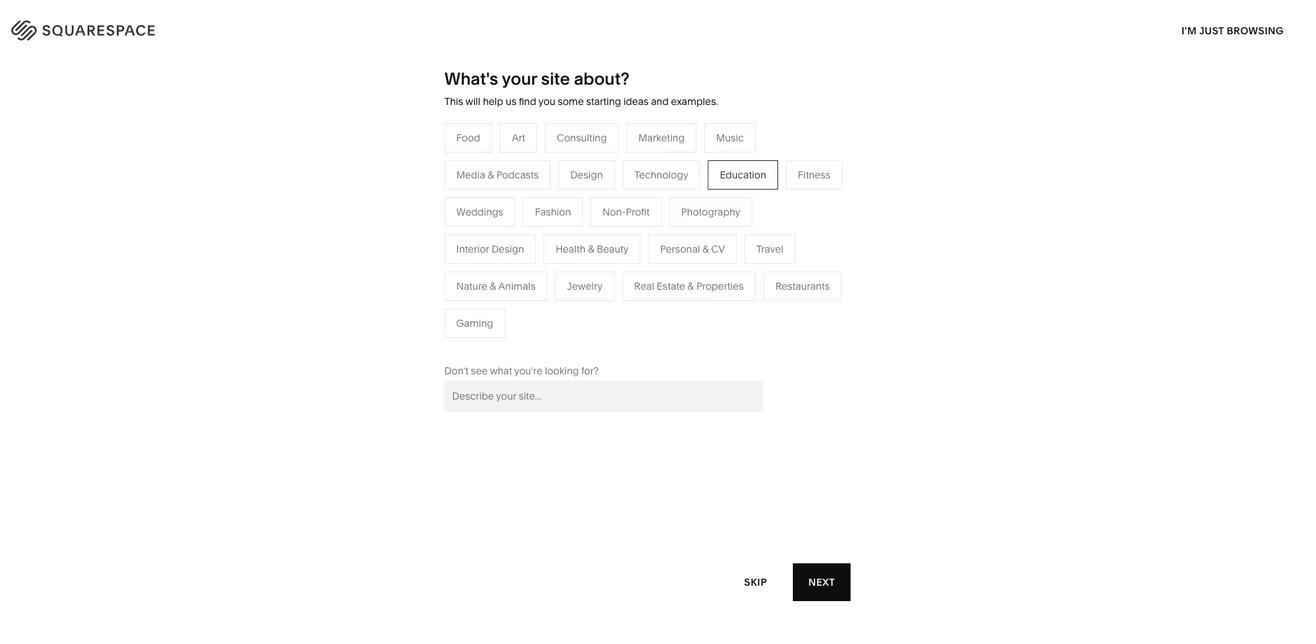 Task type: describe. For each thing, give the bounding box(es) containing it.
Restaurants radio
[[764, 272, 842, 301]]

what's
[[445, 68, 498, 89]]

design inside radio
[[492, 243, 524, 255]]

home & decor
[[653, 195, 721, 207]]

1 vertical spatial podcasts
[[545, 237, 588, 249]]

& down restaurants link
[[536, 237, 543, 249]]

what
[[490, 365, 512, 377]]

Fashion radio
[[523, 197, 583, 227]]

technology
[[635, 169, 688, 181]]

next button
[[793, 564, 851, 602]]

next
[[809, 577, 835, 589]]

nature & animals link
[[653, 216, 746, 228]]

i'm just browsing link
[[1182, 11, 1284, 50]]

gaming
[[456, 318, 493, 330]]

& right 'home'
[[684, 195, 690, 207]]

your
[[502, 68, 537, 89]]

professional services
[[357, 216, 455, 228]]

what's your site about? this will help us find you some starting ideas and examples.
[[445, 68, 718, 108]]

food
[[456, 132, 480, 144]]

education
[[720, 169, 766, 181]]

0 horizontal spatial travel
[[505, 195, 532, 207]]

interior
[[456, 243, 489, 255]]

log             in
[[1234, 22, 1267, 34]]

media & podcasts inside radio
[[456, 169, 539, 181]]

nature inside nature & animals option
[[456, 280, 488, 292]]

will
[[466, 96, 481, 108]]

& down "weddings" link
[[559, 300, 565, 312]]

media inside radio
[[456, 169, 485, 181]]

Nature & Animals radio
[[445, 272, 548, 301]]

i'm just browsing
[[1182, 25, 1284, 36]]

Jewelry radio
[[555, 272, 615, 301]]

profit
[[626, 206, 650, 218]]

1 vertical spatial real
[[505, 300, 525, 312]]

help
[[483, 96, 503, 108]]

don't see what you're looking for?
[[445, 365, 599, 377]]

weddings inside radio
[[456, 206, 504, 218]]

in
[[1257, 22, 1267, 34]]

events
[[505, 258, 536, 270]]

community
[[357, 258, 411, 270]]

Consulting radio
[[545, 123, 619, 153]]

lusaka element
[[465, 479, 830, 621]]

personal
[[660, 243, 700, 255]]

health & beauty
[[556, 243, 629, 255]]

professional
[[357, 216, 414, 228]]

find
[[519, 96, 536, 108]]

professional services link
[[357, 216, 469, 228]]

personal & cv
[[660, 243, 725, 255]]

1 horizontal spatial animals
[[695, 216, 732, 228]]

art
[[512, 132, 525, 144]]

you're
[[514, 365, 543, 377]]

Music radio
[[704, 123, 756, 153]]

fashion
[[535, 206, 571, 218]]

real inside radio
[[634, 280, 654, 292]]

1 vertical spatial media & podcasts
[[505, 237, 588, 249]]

Education radio
[[708, 160, 778, 190]]

0 vertical spatial nature & animals
[[653, 216, 732, 228]]

squarespace logo image
[[28, 17, 184, 39]]

about?
[[574, 68, 630, 89]]

marketing
[[639, 132, 685, 144]]

and
[[651, 96, 669, 108]]

services
[[416, 216, 455, 228]]

& down home & decor at the right of page
[[686, 216, 693, 228]]

events link
[[505, 258, 550, 270]]

skip
[[744, 577, 767, 589]]

starting
[[586, 96, 621, 108]]

Design radio
[[559, 160, 615, 190]]

music
[[716, 132, 744, 144]]

for?
[[582, 365, 599, 377]]

i'm
[[1182, 25, 1197, 36]]

Weddings radio
[[445, 197, 515, 227]]

health
[[556, 243, 586, 255]]

0 horizontal spatial non-
[[422, 258, 445, 270]]

restaurants link
[[505, 216, 574, 228]]



Task type: vqa. For each thing, say whether or not it's contained in the screenshot.
the your
yes



Task type: locate. For each thing, give the bounding box(es) containing it.
restaurants
[[505, 216, 560, 228], [776, 280, 830, 292]]

estate down personal
[[657, 280, 685, 292]]

0 vertical spatial properties
[[697, 280, 744, 292]]

fitness
[[798, 169, 831, 181], [653, 237, 686, 249]]

1 vertical spatial media
[[505, 237, 534, 249]]

0 vertical spatial restaurants
[[505, 216, 560, 228]]

nature & animals inside option
[[456, 280, 536, 292]]

podcasts
[[497, 169, 539, 181], [545, 237, 588, 249]]

1 vertical spatial design
[[492, 243, 524, 255]]

cv
[[711, 243, 725, 255]]

0 vertical spatial podcasts
[[497, 169, 539, 181]]

media & podcasts up travel "link"
[[456, 169, 539, 181]]

0 vertical spatial design
[[570, 169, 603, 181]]

profits
[[445, 258, 474, 270]]

community & non-profits link
[[357, 258, 488, 270]]

& right community
[[413, 258, 420, 270]]

design
[[570, 169, 603, 181], [492, 243, 524, 255]]

1 horizontal spatial restaurants
[[776, 280, 830, 292]]

just
[[1200, 25, 1225, 36]]

decor
[[692, 195, 721, 207]]

skip button
[[729, 564, 783, 602]]

1 vertical spatial weddings
[[505, 279, 552, 291]]

weddings link
[[505, 279, 566, 291]]

browsing
[[1227, 25, 1284, 36]]

1 horizontal spatial real estate & properties
[[634, 280, 744, 292]]

community & non-profits
[[357, 258, 474, 270]]

Health & Beauty radio
[[544, 235, 641, 264]]

animals inside option
[[498, 280, 536, 292]]

& inside health & beauty 'option'
[[588, 243, 594, 255]]

weddings
[[456, 206, 504, 218], [505, 279, 552, 291]]

restaurants inside radio
[[776, 280, 830, 292]]

real estate & properties down personal & cv radio
[[634, 280, 744, 292]]

home
[[653, 195, 681, 207]]

Fitness radio
[[786, 160, 843, 190]]

0 horizontal spatial podcasts
[[497, 169, 539, 181]]

& inside real estate & properties radio
[[688, 280, 694, 292]]

estate inside real estate & properties radio
[[657, 280, 685, 292]]

ideas
[[624, 96, 649, 108]]

media & podcasts down restaurants link
[[505, 237, 588, 249]]

0 horizontal spatial nature
[[456, 280, 488, 292]]

photography
[[681, 206, 741, 218]]

0 horizontal spatial properties
[[567, 300, 615, 312]]

Gaming radio
[[445, 309, 505, 338]]

1 horizontal spatial podcasts
[[545, 237, 588, 249]]

this
[[445, 96, 463, 108]]

Interior Design radio
[[445, 235, 536, 264]]

real estate & properties link
[[505, 300, 629, 312]]

nature & animals
[[653, 216, 732, 228], [456, 280, 536, 292]]

1 vertical spatial real estate & properties
[[505, 300, 615, 312]]

Travel radio
[[745, 235, 796, 264]]

don't
[[445, 365, 469, 377]]

1 vertical spatial restaurants
[[776, 280, 830, 292]]

media down food
[[456, 169, 485, 181]]

media & podcasts
[[456, 169, 539, 181], [505, 237, 588, 249]]

1 horizontal spatial design
[[570, 169, 603, 181]]

log             in link
[[1234, 22, 1267, 34]]

Technology radio
[[623, 160, 700, 190]]

0 vertical spatial fitness
[[798, 169, 831, 181]]

0 horizontal spatial restaurants
[[505, 216, 560, 228]]

non-
[[603, 206, 626, 218], [422, 258, 445, 270]]

non-profit
[[603, 206, 650, 218]]

you
[[539, 96, 556, 108]]

0 horizontal spatial media
[[456, 169, 485, 181]]

Food radio
[[445, 123, 492, 153]]

podcasts up travel "link"
[[497, 169, 539, 181]]

& down "interior design" radio
[[490, 280, 496, 292]]

1 horizontal spatial nature & animals
[[653, 216, 732, 228]]

real estate & properties
[[634, 280, 744, 292], [505, 300, 615, 312]]

media & podcasts link
[[505, 237, 602, 249]]

0 vertical spatial weddings
[[456, 206, 504, 218]]

1 horizontal spatial fitness
[[798, 169, 831, 181]]

Non-Profit radio
[[591, 197, 662, 227]]

fitness link
[[653, 237, 700, 249]]

0 vertical spatial media & podcasts
[[456, 169, 539, 181]]

1 horizontal spatial media
[[505, 237, 534, 249]]

Don't see what you're looking for? field
[[445, 381, 763, 412]]

log
[[1234, 22, 1255, 34]]

podcasts down fashion
[[545, 237, 588, 249]]

0 horizontal spatial weddings
[[456, 206, 504, 218]]

non- down the services at the top of the page
[[422, 258, 445, 270]]

Photography radio
[[669, 197, 753, 227]]

0 horizontal spatial estate
[[528, 300, 556, 312]]

nature
[[653, 216, 684, 228], [456, 280, 488, 292]]

animals down events
[[498, 280, 536, 292]]

real estate & properties down jewelry on the left
[[505, 300, 615, 312]]

some
[[558, 96, 584, 108]]

estate down "weddings" link
[[528, 300, 556, 312]]

properties inside radio
[[697, 280, 744, 292]]

0 vertical spatial media
[[456, 169, 485, 181]]

travel up restaurants link
[[505, 195, 532, 207]]

1 horizontal spatial nature
[[653, 216, 684, 228]]

0 vertical spatial animals
[[695, 216, 732, 228]]

animals
[[695, 216, 732, 228], [498, 280, 536, 292]]

weddings down events link
[[505, 279, 552, 291]]

properties
[[697, 280, 744, 292], [567, 300, 615, 312]]

1 vertical spatial nature
[[456, 280, 488, 292]]

0 vertical spatial real estate & properties
[[634, 280, 744, 292]]

Personal & CV radio
[[648, 235, 737, 264]]

Real Estate & Properties radio
[[622, 272, 756, 301]]

see
[[471, 365, 488, 377]]

real down fitness link
[[634, 280, 654, 292]]

real
[[634, 280, 654, 292], [505, 300, 525, 312]]

weddings up interior
[[456, 206, 504, 218]]

1 vertical spatial travel
[[757, 243, 784, 255]]

animals down "decor"
[[695, 216, 732, 228]]

nature & animals down events
[[456, 280, 536, 292]]

design inside 'option'
[[570, 169, 603, 181]]

0 vertical spatial nature
[[653, 216, 684, 228]]

design down consulting option
[[570, 169, 603, 181]]

0 horizontal spatial fitness
[[653, 237, 686, 249]]

non- inside non-profit option
[[603, 206, 626, 218]]

1 horizontal spatial properties
[[697, 280, 744, 292]]

estate
[[657, 280, 685, 292], [528, 300, 556, 312]]

travel inside option
[[757, 243, 784, 255]]

lusaka image
[[465, 479, 830, 621]]

0 vertical spatial real
[[634, 280, 654, 292]]

restaurants down travel "link"
[[505, 216, 560, 228]]

Art radio
[[500, 123, 537, 153]]

media
[[456, 169, 485, 181], [505, 237, 534, 249]]

media up events
[[505, 237, 534, 249]]

0 horizontal spatial real
[[505, 300, 525, 312]]

beauty
[[597, 243, 629, 255]]

real down "weddings" link
[[505, 300, 525, 312]]

travel up restaurants radio
[[757, 243, 784, 255]]

examples.
[[671, 96, 718, 108]]

nature down the 'profits'
[[456, 280, 488, 292]]

1 horizontal spatial real
[[634, 280, 654, 292]]

& inside media & podcasts radio
[[488, 169, 494, 181]]

0 vertical spatial estate
[[657, 280, 685, 292]]

nature down 'home'
[[653, 216, 684, 228]]

podcasts inside radio
[[497, 169, 539, 181]]

fitness inside fitness radio
[[798, 169, 831, 181]]

0 horizontal spatial nature & animals
[[456, 280, 536, 292]]

0 horizontal spatial animals
[[498, 280, 536, 292]]

restaurants down travel option
[[776, 280, 830, 292]]

properties down jewelry on the left
[[567, 300, 615, 312]]

1 vertical spatial animals
[[498, 280, 536, 292]]

1 horizontal spatial non-
[[603, 206, 626, 218]]

1 horizontal spatial travel
[[757, 243, 784, 255]]

1 vertical spatial fitness
[[653, 237, 686, 249]]

& inside personal & cv radio
[[703, 243, 709, 255]]

1 vertical spatial estate
[[528, 300, 556, 312]]

home & decor link
[[653, 195, 735, 207]]

& up weddings radio
[[488, 169, 494, 181]]

1 horizontal spatial estate
[[657, 280, 685, 292]]

1 vertical spatial nature & animals
[[456, 280, 536, 292]]

us
[[506, 96, 517, 108]]

looking
[[545, 365, 579, 377]]

&
[[488, 169, 494, 181], [684, 195, 690, 207], [686, 216, 693, 228], [536, 237, 543, 249], [588, 243, 594, 255], [703, 243, 709, 255], [413, 258, 420, 270], [490, 280, 496, 292], [688, 280, 694, 292], [559, 300, 565, 312]]

Marketing radio
[[627, 123, 697, 153]]

& inside nature & animals option
[[490, 280, 496, 292]]

nature & animals down home & decor 'link'
[[653, 216, 732, 228]]

1 vertical spatial properties
[[567, 300, 615, 312]]

& left cv
[[703, 243, 709, 255]]

interior design
[[456, 243, 524, 255]]

0 vertical spatial non-
[[603, 206, 626, 218]]

0 vertical spatial travel
[[505, 195, 532, 207]]

1 vertical spatial non-
[[422, 258, 445, 270]]

properties down cv
[[697, 280, 744, 292]]

real estate & properties inside radio
[[634, 280, 744, 292]]

1 horizontal spatial weddings
[[505, 279, 552, 291]]

site
[[541, 68, 570, 89]]

travel link
[[505, 195, 546, 207]]

non- up beauty
[[603, 206, 626, 218]]

& right health
[[588, 243, 594, 255]]

jewelry
[[567, 280, 603, 292]]

& down personal & cv radio
[[688, 280, 694, 292]]

travel
[[505, 195, 532, 207], [757, 243, 784, 255]]

Media & Podcasts radio
[[445, 160, 551, 190]]

design up events
[[492, 243, 524, 255]]

0 horizontal spatial real estate & properties
[[505, 300, 615, 312]]

squarespace logo link
[[28, 17, 276, 39]]

0 horizontal spatial design
[[492, 243, 524, 255]]

consulting
[[557, 132, 607, 144]]



